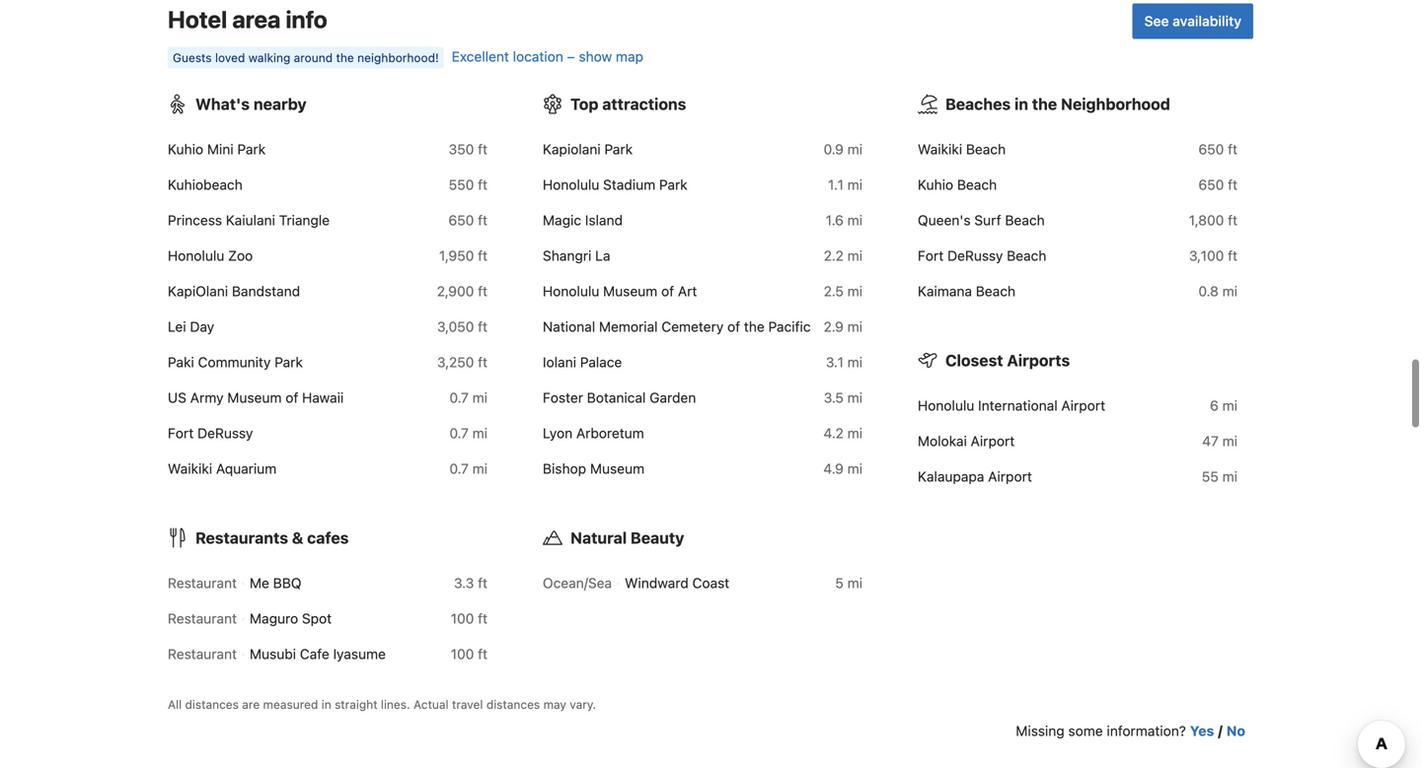 Task type: locate. For each thing, give the bounding box(es) containing it.
1 vertical spatial 100
[[451, 646, 474, 663]]

0 vertical spatial 100 ft
[[451, 611, 488, 627]]

restaurants
[[195, 529, 288, 548]]

650 for kuhio beach
[[1199, 177, 1224, 193]]

3 0.7 from the top
[[450, 461, 469, 477]]

molokai
[[918, 433, 967, 450]]

beach
[[966, 141, 1006, 157], [957, 177, 997, 193], [1005, 212, 1045, 228], [1007, 248, 1047, 264], [976, 283, 1016, 299]]

kapiolani
[[168, 283, 228, 299]]

1 horizontal spatial the
[[744, 319, 765, 335]]

0.7 mi for us army museum of hawaii
[[450, 390, 488, 406]]

1 horizontal spatial distances
[[486, 698, 540, 712]]

1 vertical spatial airport
[[971, 433, 1015, 450]]

650 ft for waikiki beach
[[1199, 141, 1238, 157]]

550
[[449, 177, 474, 193]]

all
[[168, 698, 182, 712]]

2 horizontal spatial the
[[1032, 95, 1057, 113]]

1 0.7 mi from the top
[[450, 390, 488, 406]]

1 vertical spatial fort
[[168, 425, 194, 442]]

beach down fort derussy beach
[[976, 283, 1016, 299]]

100 ft down '3.3 ft'
[[451, 611, 488, 627]]

0 horizontal spatial waikiki
[[168, 461, 212, 477]]

waikiki for waikiki aquarium
[[168, 461, 212, 477]]

0 vertical spatial of
[[661, 283, 674, 299]]

spot
[[302, 611, 332, 627]]

park for 1.1 mi
[[659, 177, 688, 193]]

what's
[[195, 95, 250, 113]]

100 up travel
[[451, 646, 474, 663]]

fort down queen's at right top
[[918, 248, 944, 264]]

1 horizontal spatial of
[[661, 283, 674, 299]]

ft for paki community park
[[478, 354, 488, 371]]

the right around
[[336, 51, 354, 65]]

2 restaurant from the top
[[168, 611, 237, 627]]

ft for honolulu zoo
[[478, 248, 488, 264]]

kapiolani
[[543, 141, 601, 157]]

2 vertical spatial museum
[[590, 461, 645, 477]]

0.8
[[1199, 283, 1219, 299]]

ft for princess kaiulani triangle
[[478, 212, 488, 228]]

1 horizontal spatial fort
[[918, 248, 944, 264]]

2 vertical spatial restaurant
[[168, 646, 237, 663]]

iyasume
[[333, 646, 386, 663]]

100 ft for musubi cafe iyasume
[[451, 646, 488, 663]]

hotel area info
[[168, 5, 327, 33]]

distances left may
[[486, 698, 540, 712]]

of right cemetery
[[728, 319, 740, 335]]

1 horizontal spatial waikiki
[[918, 141, 963, 157]]

honolulu for honolulu international airport
[[918, 398, 975, 414]]

paki
[[168, 354, 194, 371]]

1 100 ft from the top
[[451, 611, 488, 627]]

0 horizontal spatial kuhio
[[168, 141, 203, 157]]

the for neighborhood!
[[336, 51, 354, 65]]

mi for national memorial cemetery of the pacific
[[848, 319, 863, 335]]

in left 'straight'
[[322, 698, 331, 712]]

waikiki down fort derussy
[[168, 461, 212, 477]]

1 vertical spatial 0.7
[[450, 425, 469, 442]]

0 vertical spatial airport
[[1062, 398, 1106, 414]]

park right mini
[[237, 141, 266, 157]]

of left the hawaii
[[286, 390, 298, 406]]

3 restaurant from the top
[[168, 646, 237, 663]]

restaurant left me
[[168, 575, 237, 592]]

1 vertical spatial derussy
[[197, 425, 253, 442]]

airport down molokai airport
[[988, 469, 1032, 485]]

0 vertical spatial 0.7
[[450, 390, 469, 406]]

2 vertical spatial 0.7 mi
[[450, 461, 488, 477]]

0 horizontal spatial of
[[286, 390, 298, 406]]

2 100 ft from the top
[[451, 646, 488, 663]]

info
[[286, 5, 327, 33]]

ft for lei day
[[478, 319, 488, 335]]

3 0.7 mi from the top
[[450, 461, 488, 477]]

lines.
[[381, 698, 410, 712]]

1 vertical spatial waikiki
[[168, 461, 212, 477]]

neighborhood
[[1061, 95, 1171, 113]]

me bbq
[[250, 575, 302, 592]]

park right the stadium
[[659, 177, 688, 193]]

derussy up waikiki aquarium
[[197, 425, 253, 442]]

2.5 mi
[[824, 283, 863, 299]]

of left the art
[[661, 283, 674, 299]]

the left pacific
[[744, 319, 765, 335]]

0 vertical spatial the
[[336, 51, 354, 65]]

650 for princess kaiulani triangle
[[449, 212, 474, 228]]

1 restaurant from the top
[[168, 575, 237, 592]]

us army museum of hawaii
[[168, 390, 344, 406]]

of
[[661, 283, 674, 299], [728, 319, 740, 335], [286, 390, 298, 406]]

0 vertical spatial 650 ft
[[1199, 141, 1238, 157]]

0 vertical spatial fort
[[918, 248, 944, 264]]

museum down arboretum at the bottom of page
[[590, 461, 645, 477]]

1 vertical spatial kuhio
[[918, 177, 954, 193]]

mi for bishop museum
[[848, 461, 863, 477]]

0 vertical spatial restaurant
[[168, 575, 237, 592]]

0.7 for waikiki aquarium
[[450, 461, 469, 477]]

1 0.7 from the top
[[450, 390, 469, 406]]

museum down paki community park
[[227, 390, 282, 406]]

mi for honolulu international airport
[[1223, 398, 1238, 414]]

mi
[[848, 141, 863, 157], [848, 177, 863, 193], [848, 212, 863, 228], [848, 248, 863, 264], [848, 283, 863, 299], [1223, 283, 1238, 299], [848, 319, 863, 335], [848, 354, 863, 371], [472, 390, 488, 406], [848, 390, 863, 406], [1223, 398, 1238, 414], [472, 425, 488, 442], [848, 425, 863, 442], [1223, 433, 1238, 450], [472, 461, 488, 477], [848, 461, 863, 477], [1223, 469, 1238, 485], [848, 575, 863, 592]]

1 vertical spatial 0.7 mi
[[450, 425, 488, 442]]

0 vertical spatial 100
[[451, 611, 474, 627]]

100 down 3.3
[[451, 611, 474, 627]]

honolulu up 'molokai'
[[918, 398, 975, 414]]

2 0.7 mi from the top
[[450, 425, 488, 442]]

100 ft up travel
[[451, 646, 488, 663]]

mi for shangri la
[[848, 248, 863, 264]]

of for 0.7 mi
[[286, 390, 298, 406]]

0 vertical spatial kuhio
[[168, 141, 203, 157]]

arboretum
[[576, 425, 644, 442]]

0 horizontal spatial derussy
[[197, 425, 253, 442]]

2,900
[[437, 283, 474, 299]]

honolulu down princess
[[168, 248, 224, 264]]

community
[[198, 354, 271, 371]]

lyon
[[543, 425, 573, 442]]

restaurant for musubi cafe iyasume
[[168, 646, 237, 663]]

1,950
[[439, 248, 474, 264]]

2 vertical spatial airport
[[988, 469, 1032, 485]]

ft for fort derussy beach
[[1228, 248, 1238, 264]]

1 vertical spatial in
[[322, 698, 331, 712]]

loved
[[215, 51, 245, 65]]

0 vertical spatial museum
[[603, 283, 658, 299]]

ocean/sea
[[543, 575, 612, 592]]

airport up 'kalaupapa airport'
[[971, 433, 1015, 450]]

waikiki up kuhio beach
[[918, 141, 963, 157]]

4.2 mi
[[824, 425, 863, 442]]

vary.
[[570, 698, 596, 712]]

mi for foster botanical garden
[[848, 390, 863, 406]]

650 ft for princess kaiulani triangle
[[449, 212, 488, 228]]

&
[[292, 529, 303, 548]]

beach for kuhio beach
[[957, 177, 997, 193]]

mi for waikiki aquarium
[[472, 461, 488, 477]]

no
[[1227, 723, 1246, 740]]

hawaii
[[302, 390, 344, 406]]

2 horizontal spatial of
[[728, 319, 740, 335]]

0 horizontal spatial fort
[[168, 425, 194, 442]]

kuhio left mini
[[168, 141, 203, 157]]

0 vertical spatial 0.7 mi
[[450, 390, 488, 406]]

1 100 from the top
[[451, 611, 474, 627]]

kaiulani
[[226, 212, 275, 228]]

stadium
[[603, 177, 656, 193]]

1 vertical spatial of
[[728, 319, 740, 335]]

1 horizontal spatial derussy
[[948, 248, 1003, 264]]

1 horizontal spatial in
[[1015, 95, 1029, 113]]

windward coast
[[625, 575, 730, 592]]

2 vertical spatial 650
[[449, 212, 474, 228]]

fort for fort derussy beach
[[918, 248, 944, 264]]

airport down airports
[[1062, 398, 1106, 414]]

distances right all
[[185, 698, 239, 712]]

fort
[[918, 248, 944, 264], [168, 425, 194, 442]]

honolulu down the kapiolani
[[543, 177, 599, 193]]

100 for musubi cafe iyasume
[[451, 646, 474, 663]]

fort down us
[[168, 425, 194, 442]]

triangle
[[279, 212, 330, 228]]

the right beaches
[[1032, 95, 1057, 113]]

natural beauty
[[571, 529, 684, 548]]

paki community park
[[168, 354, 303, 371]]

0 vertical spatial 650
[[1199, 141, 1224, 157]]

beach up 'queen's surf beach'
[[957, 177, 997, 193]]

1 vertical spatial 650 ft
[[1199, 177, 1238, 193]]

0 vertical spatial waikiki
[[918, 141, 963, 157]]

1 horizontal spatial kuhio
[[918, 177, 954, 193]]

pacific
[[768, 319, 811, 335]]

airport
[[1062, 398, 1106, 414], [971, 433, 1015, 450], [988, 469, 1032, 485]]

1,950 ft
[[439, 248, 488, 264]]

of for 2.9 mi
[[728, 319, 740, 335]]

lei
[[168, 319, 186, 335]]

museum up 'memorial'
[[603, 283, 658, 299]]

2 0.7 from the top
[[450, 425, 469, 442]]

actual
[[414, 698, 449, 712]]

55 mi
[[1202, 469, 1238, 485]]

kuhio up queen's at right top
[[918, 177, 954, 193]]

botanical
[[587, 390, 646, 406]]

kuhiobeach
[[168, 177, 243, 193]]

honolulu for honolulu zoo
[[168, 248, 224, 264]]

kuhio for kuhio beach
[[918, 177, 954, 193]]

kapiolani park
[[543, 141, 633, 157]]

0 horizontal spatial distances
[[185, 698, 239, 712]]

top
[[571, 95, 599, 113]]

0.7 mi for fort derussy
[[450, 425, 488, 442]]

0 horizontal spatial in
[[322, 698, 331, 712]]

some
[[1069, 723, 1103, 740]]

derussy down 'queen's surf beach'
[[948, 248, 1003, 264]]

information?
[[1107, 723, 1186, 740]]

3,100
[[1189, 248, 1224, 264]]

650
[[1199, 141, 1224, 157], [1199, 177, 1224, 193], [449, 212, 474, 228]]

honolulu up national
[[543, 283, 599, 299]]

iolani palace
[[543, 354, 622, 371]]

national memorial cemetery of the pacific
[[543, 319, 811, 335]]

0 horizontal spatial the
[[336, 51, 354, 65]]

restaurant up all
[[168, 646, 237, 663]]

beaches
[[946, 95, 1011, 113]]

in right beaches
[[1015, 95, 1029, 113]]

kuhio beach
[[918, 177, 997, 193]]

2 vertical spatial the
[[744, 319, 765, 335]]

1 vertical spatial 100 ft
[[451, 646, 488, 663]]

are
[[242, 698, 260, 712]]

the
[[336, 51, 354, 65], [1032, 95, 1057, 113], [744, 319, 765, 335]]

2 vertical spatial 0.7
[[450, 461, 469, 477]]

47 mi
[[1202, 433, 1238, 450]]

0 vertical spatial derussy
[[948, 248, 1003, 264]]

2 vertical spatial 650 ft
[[449, 212, 488, 228]]

mi for kalaupapa airport
[[1223, 469, 1238, 485]]

kuhio
[[168, 141, 203, 157], [918, 177, 954, 193]]

2 100 from the top
[[451, 646, 474, 663]]

3.5
[[824, 390, 844, 406]]

mi for us army museum of hawaii
[[472, 390, 488, 406]]

shangri
[[543, 248, 592, 264]]

international
[[978, 398, 1058, 414]]

55
[[1202, 469, 1219, 485]]

4.9 mi
[[824, 461, 863, 477]]

ft for kuhiobeach
[[478, 177, 488, 193]]

2 vertical spatial of
[[286, 390, 298, 406]]

coast
[[692, 575, 730, 592]]

top attractions
[[571, 95, 686, 113]]

0.9 mi
[[824, 141, 863, 157]]

shangri la
[[543, 248, 611, 264]]

1 vertical spatial 650
[[1199, 177, 1224, 193]]

1 vertical spatial restaurant
[[168, 611, 237, 627]]

park up us army museum of hawaii
[[275, 354, 303, 371]]

bishop museum
[[543, 461, 645, 477]]

iolani
[[543, 354, 576, 371]]

2 distances from the left
[[486, 698, 540, 712]]

waikiki for waikiki beach
[[918, 141, 963, 157]]

beach up kuhio beach
[[966, 141, 1006, 157]]

2.5
[[824, 283, 844, 299]]

fort derussy
[[168, 425, 253, 442]]

restaurant left maguro
[[168, 611, 237, 627]]

the for pacific
[[744, 319, 765, 335]]



Task type: vqa. For each thing, say whether or not it's contained in the screenshot.
is to the left
no



Task type: describe. For each thing, give the bounding box(es) containing it.
excellent location – show map link
[[452, 48, 644, 65]]

park for 350 ft
[[237, 141, 266, 157]]

3.1
[[826, 354, 844, 371]]

mi for iolani palace
[[848, 354, 863, 371]]

what's nearby
[[195, 95, 307, 113]]

2.2 mi
[[824, 248, 863, 264]]

1.1 mi
[[828, 177, 863, 193]]

kuhio for kuhio mini park
[[168, 141, 203, 157]]

missing
[[1016, 723, 1065, 740]]

honolulu zoo
[[168, 248, 253, 264]]

650 for waikiki beach
[[1199, 141, 1224, 157]]

day
[[190, 319, 214, 335]]

park up honolulu stadium park
[[605, 141, 633, 157]]

yes
[[1190, 723, 1214, 740]]

ft for waikiki beach
[[1228, 141, 1238, 157]]

3.3 ft
[[454, 575, 488, 592]]

ft for kapiolani bandstand
[[478, 283, 488, 299]]

5
[[835, 575, 844, 592]]

mi for honolulu museum of art
[[848, 283, 863, 299]]

kalaupapa
[[918, 469, 985, 485]]

aquarium
[[216, 461, 277, 477]]

3,250
[[437, 354, 474, 371]]

mi for lyon arboretum
[[848, 425, 863, 442]]

maguro spot
[[250, 611, 332, 627]]

travel
[[452, 698, 483, 712]]

honolulu for honolulu museum of art
[[543, 283, 599, 299]]

beach for kaimana beach
[[976, 283, 1016, 299]]

molokai airport
[[918, 433, 1015, 450]]

restaurant for maguro spot
[[168, 611, 237, 627]]

beaches in the neighborhood
[[946, 95, 1171, 113]]

0.7 for us army museum of hawaii
[[450, 390, 469, 406]]

mi for fort derussy
[[472, 425, 488, 442]]

1.6
[[826, 212, 844, 228]]

6
[[1210, 398, 1219, 414]]

mi for kaimana beach
[[1223, 283, 1238, 299]]

ft for kuhio beach
[[1228, 177, 1238, 193]]

2.9 mi
[[824, 319, 863, 335]]

see
[[1145, 13, 1169, 29]]

memorial
[[599, 319, 658, 335]]

1 vertical spatial the
[[1032, 95, 1057, 113]]

kapiolani bandstand
[[168, 283, 300, 299]]

princess
[[168, 212, 222, 228]]

kaimana
[[918, 283, 972, 299]]

guests
[[173, 51, 212, 65]]

neighborhood!
[[357, 51, 439, 65]]

princess kaiulani triangle
[[168, 212, 330, 228]]

zoo
[[228, 248, 253, 264]]

350
[[449, 141, 474, 157]]

walking
[[248, 51, 290, 65]]

lei day
[[168, 319, 214, 335]]

mi for kapiolani park
[[848, 141, 863, 157]]

cemetery
[[662, 319, 724, 335]]

foster botanical garden
[[543, 390, 696, 406]]

honolulu for honolulu stadium park
[[543, 177, 599, 193]]

may
[[543, 698, 567, 712]]

0.7 mi for waikiki aquarium
[[450, 461, 488, 477]]

show
[[579, 48, 612, 65]]

foster
[[543, 390, 583, 406]]

island
[[585, 212, 623, 228]]

derussy for fort derussy beach
[[948, 248, 1003, 264]]

kuhio mini park
[[168, 141, 266, 157]]

excellent location – show map
[[452, 48, 644, 65]]

1 vertical spatial museum
[[227, 390, 282, 406]]

guests loved walking around the neighborhood!
[[173, 51, 439, 65]]

airport for molokai airport
[[971, 433, 1015, 450]]

ft for kuhio mini park
[[478, 141, 488, 157]]

1,800
[[1189, 212, 1224, 228]]

missing some information? yes / no
[[1016, 723, 1246, 740]]

derussy for fort derussy
[[197, 425, 253, 442]]

4.2
[[824, 425, 844, 442]]

mi for magic island
[[848, 212, 863, 228]]

queen's
[[918, 212, 971, 228]]

1 distances from the left
[[185, 698, 239, 712]]

yes button
[[1190, 722, 1214, 742]]

surf
[[975, 212, 1002, 228]]

mi for honolulu stadium park
[[848, 177, 863, 193]]

park for 3,250 ft
[[275, 354, 303, 371]]

see availability
[[1145, 13, 1242, 29]]

mi for molokai airport
[[1223, 433, 1238, 450]]

honolulu museum of art
[[543, 283, 697, 299]]

honolulu stadium park
[[543, 177, 688, 193]]

art
[[678, 283, 697, 299]]

palace
[[580, 354, 622, 371]]

3.3
[[454, 575, 474, 592]]

hotel
[[168, 5, 227, 33]]

national
[[543, 319, 595, 335]]

magic
[[543, 212, 581, 228]]

mini
[[207, 141, 234, 157]]

availability
[[1173, 13, 1242, 29]]

area
[[232, 5, 281, 33]]

2,900 ft
[[437, 283, 488, 299]]

ft for queen's surf beach
[[1228, 212, 1238, 228]]

3,100 ft
[[1189, 248, 1238, 264]]

la
[[595, 248, 611, 264]]

musubi
[[250, 646, 296, 663]]

5 mi
[[835, 575, 863, 592]]

fort for fort derussy
[[168, 425, 194, 442]]

0 vertical spatial in
[[1015, 95, 1029, 113]]

1,800 ft
[[1189, 212, 1238, 228]]

beach for waikiki beach
[[966, 141, 1006, 157]]

natural
[[571, 529, 627, 548]]

around
[[294, 51, 333, 65]]

map
[[616, 48, 644, 65]]

museum for bishop
[[590, 461, 645, 477]]

restaurant for me bbq
[[168, 575, 237, 592]]

0.9
[[824, 141, 844, 157]]

beach down 'queen's surf beach'
[[1007, 248, 1047, 264]]

beach right 'surf' at the top
[[1005, 212, 1045, 228]]

0.7 for fort derussy
[[450, 425, 469, 442]]

straight
[[335, 698, 378, 712]]

lyon arboretum
[[543, 425, 644, 442]]

100 for maguro spot
[[451, 611, 474, 627]]

airports
[[1007, 351, 1070, 370]]

museum for honolulu
[[603, 283, 658, 299]]

windward
[[625, 575, 689, 592]]

650 ft for kuhio beach
[[1199, 177, 1238, 193]]

100 ft for maguro spot
[[451, 611, 488, 627]]

airport for kalaupapa airport
[[988, 469, 1032, 485]]



